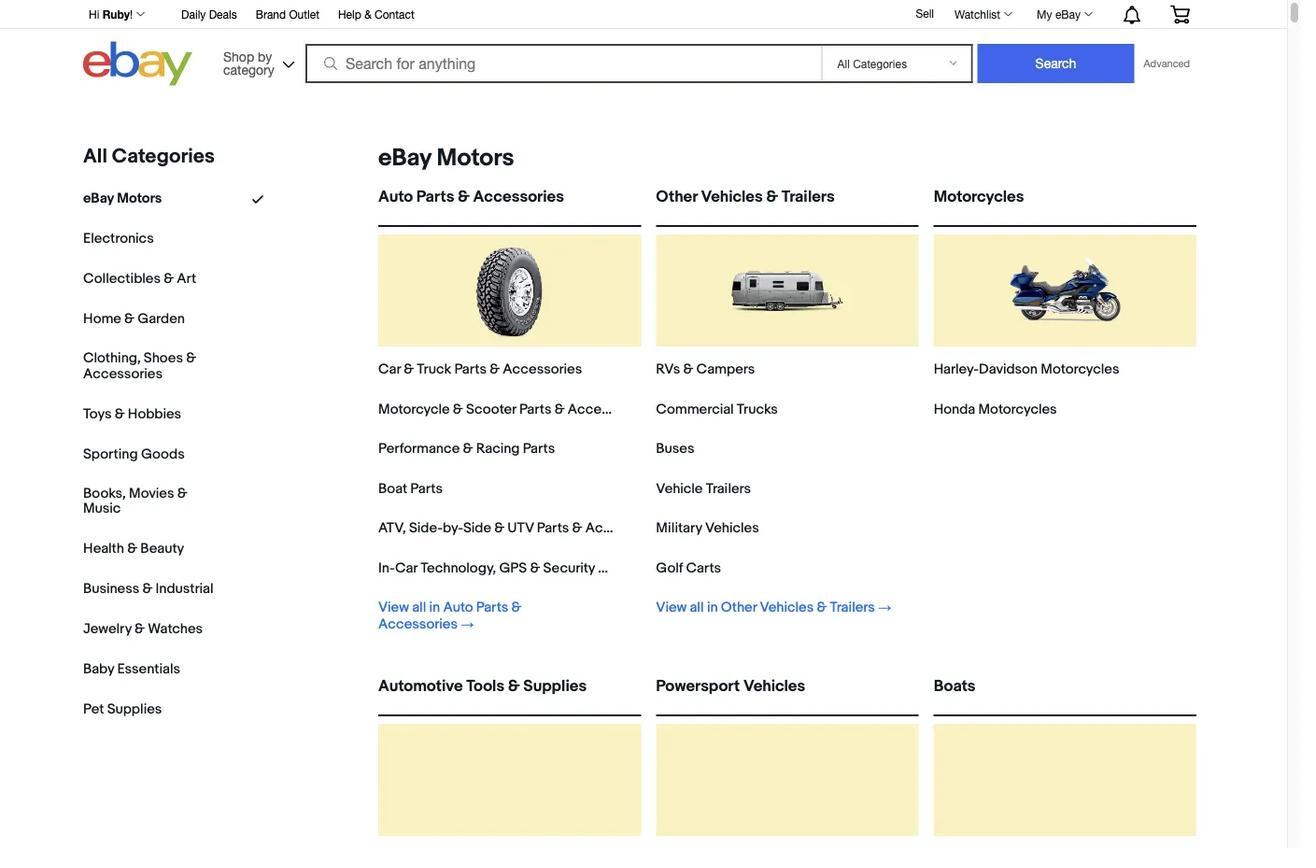 Task type: locate. For each thing, give the bounding box(es) containing it.
1 view from the left
[[378, 599, 409, 616]]

1 horizontal spatial all
[[690, 599, 704, 616]]

2 horizontal spatial ebay
[[1056, 7, 1081, 21]]

2 view from the left
[[656, 599, 687, 616]]

None submit
[[978, 44, 1135, 83]]

view inside view all in auto parts & accessories
[[378, 599, 409, 616]]

0 horizontal spatial auto
[[378, 187, 413, 206]]

view all in other vehicles & trailers
[[656, 599, 875, 616]]

1 horizontal spatial in
[[707, 599, 718, 616]]

performance & racing parts link
[[378, 441, 555, 457]]

2 in from the left
[[707, 599, 718, 616]]

ebay down all
[[83, 190, 114, 206]]

1 in from the left
[[429, 599, 440, 616]]

none submit inside shop by category banner
[[978, 44, 1135, 83]]

account navigation
[[78, 0, 1204, 29]]

0 horizontal spatial ebay motors link
[[83, 190, 162, 206]]

ebay motors up electronics link
[[83, 190, 162, 206]]

car down the atv,
[[395, 560, 418, 576]]

my
[[1037, 7, 1053, 21]]

& inside account navigation
[[365, 7, 372, 21]]

0 vertical spatial other
[[656, 187, 698, 206]]

vehicle trailers link
[[656, 480, 751, 497]]

& inside books, movies & music
[[177, 485, 187, 502]]

2 vertical spatial ebay
[[83, 190, 114, 206]]

health
[[83, 541, 124, 557]]

all
[[412, 599, 426, 616], [690, 599, 704, 616]]

0 horizontal spatial view
[[378, 599, 409, 616]]

advanced
[[1144, 57, 1190, 70]]

gps
[[499, 560, 527, 576]]

in for parts
[[429, 599, 440, 616]]

garden
[[138, 310, 185, 327]]

health & beauty
[[83, 541, 184, 557]]

hobbies
[[128, 405, 181, 422]]

1 horizontal spatial ebay motors link
[[371, 144, 514, 173]]

accessories
[[473, 187, 564, 206], [503, 361, 582, 378], [83, 365, 162, 382], [568, 401, 647, 418], [586, 520, 665, 537], [378, 616, 458, 633]]

military vehicles
[[656, 520, 759, 537]]

1 horizontal spatial motors
[[437, 144, 514, 173]]

1 vertical spatial auto
[[443, 599, 473, 616]]

jewelry & watches link
[[83, 621, 203, 638]]

all categories
[[83, 144, 215, 168]]

trailers
[[782, 187, 835, 206], [706, 480, 751, 497], [830, 599, 875, 616]]

baby essentials
[[83, 661, 180, 678]]

0 horizontal spatial in
[[429, 599, 440, 616]]

clothing, shoes & accessories
[[83, 349, 196, 382]]

commercial
[[656, 401, 734, 418]]

daily deals link
[[181, 5, 237, 25]]

toys
[[83, 405, 112, 422]]

0 horizontal spatial all
[[412, 599, 426, 616]]

1 horizontal spatial auto
[[443, 599, 473, 616]]

boat
[[378, 480, 407, 497]]

0 vertical spatial motors
[[437, 144, 514, 173]]

2 all from the left
[[690, 599, 704, 616]]

contact
[[375, 7, 415, 21]]

atv,
[[378, 520, 406, 537]]

Search for anything text field
[[308, 46, 818, 81]]

shop by category banner
[[78, 0, 1204, 91]]

in down the technology, on the bottom left
[[429, 599, 440, 616]]

1 vertical spatial ebay motors link
[[83, 190, 162, 206]]

2 vertical spatial motorcycles
[[979, 401, 1057, 418]]

harley-
[[934, 361, 979, 378]]

0 horizontal spatial other
[[656, 187, 698, 206]]

vehicles for military
[[705, 520, 759, 537]]

honda
[[934, 401, 976, 418]]

clothing, shoes & accessories link
[[83, 349, 214, 382]]

ebay motors link up electronics link
[[83, 190, 162, 206]]

supplies right tools
[[523, 676, 587, 696]]

view all in other vehicles & trailers link
[[656, 599, 892, 616]]

collectibles & art
[[83, 270, 196, 287]]

shop
[[223, 49, 254, 64]]

vehicles for other
[[701, 187, 763, 206]]

motors down all categories
[[117, 190, 162, 206]]

0 horizontal spatial ebay
[[83, 190, 114, 206]]

commercial trucks
[[656, 401, 778, 418]]

1 vertical spatial other
[[721, 599, 757, 616]]

ebay right my
[[1056, 7, 1081, 21]]

in down carts
[[707, 599, 718, 616]]

all down carts
[[690, 599, 704, 616]]

supplies down baby essentials at the left bottom
[[107, 701, 162, 718]]

honda motorcycles
[[934, 401, 1057, 418]]

ebay up 'auto parts & accessories'
[[378, 144, 431, 173]]

jewelry
[[83, 621, 132, 638]]

boat parts link
[[378, 480, 443, 497]]

2 vertical spatial trailers
[[830, 599, 875, 616]]

outlet
[[289, 7, 319, 21]]

ebay motors link up 'auto parts & accessories'
[[371, 144, 514, 173]]

view for other vehicles & trailers
[[656, 599, 687, 616]]

electronics
[[83, 230, 154, 247]]

harley-davidson motorcycles link
[[934, 361, 1120, 378]]

& inside clothing, shoes & accessories
[[186, 349, 196, 366]]

atv, side-by-side & utv parts & accessories
[[378, 520, 665, 537]]

all down the technology, on the bottom left
[[412, 599, 426, 616]]

0 vertical spatial trailers
[[782, 187, 835, 206]]

car
[[378, 361, 401, 378], [395, 560, 418, 576]]

view down golf
[[656, 599, 687, 616]]

rvs
[[656, 361, 680, 378]]

electronics link
[[83, 230, 154, 247]]

ebay motors up 'auto parts & accessories'
[[378, 144, 514, 173]]

business
[[83, 581, 139, 598]]

& inside view all in auto parts & accessories
[[512, 599, 522, 616]]

brand outlet
[[256, 7, 319, 21]]

other vehicles & trailers
[[656, 187, 835, 206]]

side-
[[409, 520, 443, 537]]

1 horizontal spatial view
[[656, 599, 687, 616]]

clothing,
[[83, 349, 141, 366]]

car left the truck
[[378, 361, 401, 378]]

rvs & campers
[[656, 361, 755, 378]]

0 vertical spatial ebay motors link
[[371, 144, 514, 173]]

1 vertical spatial ebay motors
[[83, 190, 162, 206]]

watchlist
[[955, 7, 1001, 21]]

0 vertical spatial ebay motors
[[378, 144, 514, 173]]

in inside view all in auto parts & accessories
[[429, 599, 440, 616]]

supplies
[[523, 676, 587, 696], [107, 701, 162, 718]]

motors up 'auto parts & accessories'
[[437, 144, 514, 173]]

sporting goods
[[83, 445, 185, 462]]

1 vertical spatial ebay
[[378, 144, 431, 173]]

0 vertical spatial auto
[[378, 187, 413, 206]]

ruby
[[102, 7, 130, 21]]

music
[[83, 500, 121, 517]]

in for vehicles
[[707, 599, 718, 616]]

&
[[365, 7, 372, 21], [458, 187, 470, 206], [766, 187, 778, 206], [164, 270, 174, 287], [124, 310, 134, 327], [186, 349, 196, 366], [404, 361, 414, 378], [490, 361, 500, 378], [683, 361, 694, 378], [453, 401, 463, 418], [555, 401, 565, 418], [115, 405, 125, 422], [463, 441, 473, 457], [177, 485, 187, 502], [494, 520, 505, 537], [572, 520, 583, 537], [127, 541, 137, 557], [530, 560, 540, 576], [142, 581, 153, 598], [512, 599, 522, 616], [817, 599, 827, 616], [135, 621, 145, 638], [508, 676, 520, 696]]

all inside view all in auto parts & accessories
[[412, 599, 426, 616]]

commercial trucks link
[[656, 401, 778, 418]]

1 horizontal spatial supplies
[[523, 676, 587, 696]]

0 vertical spatial supplies
[[523, 676, 587, 696]]

1 vertical spatial motorcycles
[[1041, 361, 1120, 378]]

0 vertical spatial ebay
[[1056, 7, 1081, 21]]

health & beauty link
[[83, 541, 184, 557]]

motorcycle & scooter parts & accessories
[[378, 401, 647, 418]]

parts
[[417, 187, 454, 206], [454, 361, 487, 378], [519, 401, 552, 418], [523, 441, 555, 457], [411, 480, 443, 497], [537, 520, 569, 537], [476, 599, 509, 616]]

sporting goods link
[[83, 445, 185, 462]]

other vehicles & trailers link
[[656, 187, 919, 221]]

1 horizontal spatial other
[[721, 599, 757, 616]]

vehicle trailers
[[656, 480, 751, 497]]

harley-davidson motorcycles
[[934, 361, 1120, 378]]

view down in-
[[378, 599, 409, 616]]

1 all from the left
[[412, 599, 426, 616]]

motorcycle & scooter parts & accessories link
[[378, 401, 647, 418]]

military
[[656, 520, 702, 537]]

toys & hobbies
[[83, 405, 181, 422]]

0 horizontal spatial motors
[[117, 190, 162, 206]]

sell link
[[908, 7, 943, 20]]

boats link
[[934, 676, 1197, 711]]

truck
[[417, 361, 451, 378]]

hi
[[89, 7, 99, 21]]

1 vertical spatial supplies
[[107, 701, 162, 718]]

0 horizontal spatial supplies
[[107, 701, 162, 718]]

daily
[[181, 7, 206, 21]]

boats
[[934, 676, 976, 696]]

1 horizontal spatial ebay motors
[[378, 144, 514, 173]]

by
[[258, 49, 272, 64]]

technology,
[[421, 560, 496, 576]]



Task type: vqa. For each thing, say whether or not it's contained in the screenshot.
Gift Cards Link at the top
no



Task type: describe. For each thing, give the bounding box(es) containing it.
advanced link
[[1135, 45, 1200, 82]]

1 vertical spatial car
[[395, 560, 418, 576]]

daily deals
[[181, 7, 237, 21]]

watchlist link
[[945, 3, 1021, 25]]

auto inside view all in auto parts & accessories
[[443, 599, 473, 616]]

ebay inside account navigation
[[1056, 7, 1081, 21]]

my ebay
[[1037, 7, 1081, 21]]

all for parts
[[412, 599, 426, 616]]

tools
[[466, 676, 505, 696]]

auto parts & accessories link
[[378, 187, 641, 221]]

auto parts & accessories
[[378, 187, 564, 206]]

performance & racing parts
[[378, 441, 555, 457]]

view all in auto parts & accessories
[[378, 599, 522, 633]]

books, movies & music link
[[83, 485, 214, 517]]

automotive tools & supplies link
[[378, 676, 641, 711]]

industrial
[[156, 581, 213, 598]]

powersport vehicles link
[[656, 676, 919, 711]]

books,
[[83, 485, 126, 502]]

trucks
[[737, 401, 778, 418]]

pet
[[83, 701, 104, 718]]

books, movies & music
[[83, 485, 187, 517]]

parts inside view all in auto parts & accessories
[[476, 599, 509, 616]]

accessories inside clothing, shoes & accessories
[[83, 365, 162, 382]]

home & garden link
[[83, 310, 185, 327]]

1 vertical spatial trailers
[[706, 480, 751, 497]]

security
[[543, 560, 595, 576]]

categories
[[112, 144, 215, 168]]

all
[[83, 144, 108, 168]]

golf carts link
[[656, 560, 721, 576]]

vehicles for powersport
[[744, 676, 806, 696]]

devices
[[598, 560, 650, 576]]

all for vehicles
[[690, 599, 704, 616]]

!
[[130, 7, 133, 21]]

shop by category button
[[215, 42, 299, 82]]

essentials
[[117, 661, 180, 678]]

brand outlet link
[[256, 5, 319, 25]]

boat parts
[[378, 480, 443, 497]]

category
[[223, 62, 274, 77]]

other inside other vehicles & trailers link
[[656, 187, 698, 206]]

1 horizontal spatial ebay
[[378, 144, 431, 173]]

powersport vehicles
[[656, 676, 806, 696]]

racing
[[476, 441, 520, 457]]

auto parts & accessories image
[[454, 235, 566, 347]]

by-
[[443, 520, 463, 537]]

performance
[[378, 441, 460, 457]]

0 vertical spatial motorcycles
[[934, 187, 1024, 206]]

side
[[463, 520, 491, 537]]

sporting
[[83, 445, 138, 462]]

hi ruby !
[[89, 7, 133, 21]]

0 vertical spatial car
[[378, 361, 401, 378]]

accessories inside view all in auto parts & accessories
[[378, 616, 458, 633]]

in-
[[378, 560, 395, 576]]

campers
[[697, 361, 755, 378]]

golf
[[656, 560, 683, 576]]

scooter
[[466, 401, 516, 418]]

in-car technology, gps & security devices
[[378, 560, 650, 576]]

carts
[[686, 560, 721, 576]]

military vehicles link
[[656, 520, 759, 537]]

other vehicles & trailers image
[[732, 235, 844, 347]]

business & industrial
[[83, 581, 213, 598]]

home & garden
[[83, 310, 185, 327]]

view for auto parts & accessories
[[378, 599, 409, 616]]

collectibles
[[83, 270, 161, 287]]

auto inside auto parts & accessories link
[[378, 187, 413, 206]]

davidson
[[979, 361, 1038, 378]]

motorcycles image
[[1009, 235, 1121, 347]]

pet supplies link
[[83, 701, 162, 718]]

trailers inside other vehicles & trailers link
[[782, 187, 835, 206]]

motorcycles link
[[934, 187, 1197, 221]]

0 horizontal spatial ebay motors
[[83, 190, 162, 206]]

car & truck parts & accessories link
[[378, 361, 582, 378]]

baby
[[83, 661, 114, 678]]

jewelry & watches
[[83, 621, 203, 638]]

car & truck parts & accessories
[[378, 361, 582, 378]]

automotive
[[378, 676, 463, 696]]

help
[[338, 7, 361, 21]]

in-car technology, gps & security devices link
[[378, 560, 650, 576]]

your shopping cart image
[[1170, 5, 1191, 24]]

help & contact
[[338, 7, 415, 21]]

vehicle
[[656, 480, 703, 497]]

powersport
[[656, 676, 740, 696]]

business & industrial link
[[83, 581, 213, 598]]

utv
[[508, 520, 534, 537]]

movies
[[129, 485, 174, 502]]

1 vertical spatial motors
[[117, 190, 162, 206]]

baby essentials link
[[83, 661, 180, 678]]

honda motorcycles link
[[934, 401, 1057, 418]]

shoes
[[144, 349, 183, 366]]

collectibles & art link
[[83, 270, 196, 287]]

brand
[[256, 7, 286, 21]]



